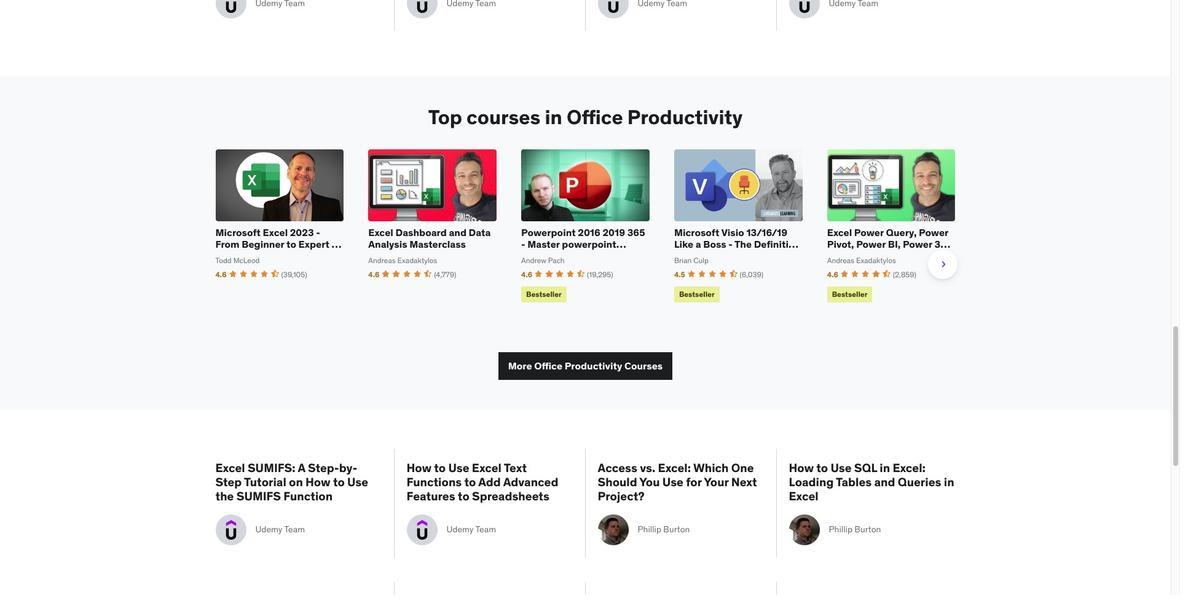 Task type: describe. For each thing, give the bounding box(es) containing it.
map
[[828, 250, 848, 262]]

masterclass
[[410, 238, 466, 251]]

phillip for excel
[[829, 524, 853, 535]]

- inside microsoft excel 2023 - from beginner to expert in 6 hours
[[316, 226, 320, 239]]

excel inside how to use excel text functions to add advanced features to spreadsheets
[[472, 461, 502, 475]]

text
[[504, 461, 527, 475]]

1 horizontal spatial productivity
[[628, 105, 743, 130]]

udemy for the
[[256, 524, 283, 535]]

brian culp
[[675, 256, 709, 265]]

to inside how to use sql in excel: loading tables and queries in excel
[[817, 461, 829, 475]]

add
[[479, 475, 501, 489]]

andreas inside excel dashboard and data analysis masterclass andreas exadaktylos
[[369, 256, 396, 265]]

(2,859)
[[893, 270, 917, 279]]

todd
[[216, 256, 232, 265]]

andrew pach
[[522, 256, 565, 265]]

udemy team for tutorial
[[256, 524, 305, 535]]

bi,
[[889, 238, 901, 251]]

microsoft excel 2023 - from beginner to expert in 6 hours link
[[216, 226, 344, 262]]

boss
[[704, 238, 727, 251]]

to inside excel sumifs: a step-by- step tutorial on how to use the sumifs function
[[333, 475, 345, 489]]

phillip for project?
[[638, 524, 662, 535]]

should
[[598, 475, 638, 489]]

phillip burton for excel
[[829, 524, 882, 535]]

udemy team for to
[[447, 524, 496, 535]]

andrew
[[522, 256, 547, 265]]

by-
[[339, 461, 358, 475]]

which
[[694, 461, 729, 475]]

bestseller for excel power query, power pivot, power bi, power 3d map & dax
[[833, 290, 868, 299]]

step
[[216, 475, 242, 489]]

visio
[[722, 226, 745, 239]]

tables
[[836, 475, 872, 489]]

burton for use
[[664, 524, 690, 535]]

excel sumifs: a step-by- step tutorial on how to use the sumifs function
[[216, 461, 368, 503]]

use inside access vs. excel: which one should you use for your next project?
[[663, 475, 684, 489]]

use inside how to use sql in excel: loading tables and queries in excel
[[831, 461, 852, 475]]

advanced
[[504, 475, 559, 489]]

top courses in office productivity
[[428, 105, 743, 130]]

spreadsheets
[[472, 489, 550, 503]]

data
[[469, 226, 491, 239]]

more office productivity courses link
[[499, 352, 673, 380]]

- inside microsoft visio 13/16/19 like a boss - the definitive course
[[729, 238, 733, 251]]

you
[[640, 475, 660, 489]]

4.6 for excel power query, power pivot, power bi, power 3d map & dax
[[828, 270, 839, 279]]

4.6 for powerpoint 2016 2019 365 - master powerpoint presentation
[[522, 270, 533, 279]]

culp
[[694, 256, 709, 265]]

1 horizontal spatial office
[[567, 105, 623, 130]]

0 horizontal spatial productivity
[[565, 360, 623, 372]]

excel inside excel dashboard and data analysis masterclass andreas exadaktylos
[[369, 226, 394, 239]]

microsoft for a
[[675, 226, 720, 239]]

sql
[[855, 461, 878, 475]]

and inside excel dashboard and data analysis masterclass andreas exadaktylos
[[449, 226, 467, 239]]

6
[[216, 250, 222, 262]]

more
[[508, 360, 532, 372]]

exadaktylos inside excel dashboard and data analysis masterclass andreas exadaktylos
[[398, 256, 438, 265]]

how inside excel sumifs: a step-by- step tutorial on how to use the sumifs function
[[306, 475, 331, 489]]

access vs. excel: which one should you use for your next project?
[[598, 461, 758, 503]]

todd mcleod
[[216, 256, 260, 265]]

top
[[428, 105, 462, 130]]

dashboard
[[396, 226, 447, 239]]

powerpoint 2016 2019 365 - master powerpoint presentation
[[522, 226, 645, 262]]

from
[[216, 238, 240, 251]]

&
[[850, 250, 856, 262]]

function
[[284, 489, 333, 503]]

the
[[216, 489, 234, 503]]

courses
[[625, 360, 663, 372]]

course
[[675, 250, 708, 262]]

tutorial
[[244, 475, 286, 489]]

the
[[735, 238, 752, 251]]

one
[[732, 461, 754, 475]]

powerpoint
[[562, 238, 617, 251]]

excel power query, power pivot, power bi, power 3d map & dax link
[[828, 226, 956, 262]]

how to use excel text functions to add advanced features to spreadsheets link
[[407, 461, 573, 503]]

excel power query, power pivot, power bi, power 3d map & dax
[[828, 226, 949, 262]]

how to use sql in excel: loading tables and queries in excel link
[[789, 461, 956, 503]]

dax
[[859, 250, 879, 262]]

definitive
[[754, 238, 800, 251]]

(39,105)
[[281, 270, 307, 279]]

your
[[704, 475, 729, 489]]

365
[[628, 226, 645, 239]]

a
[[696, 238, 702, 251]]

bestseller for powerpoint 2016 2019 365 - master powerpoint presentation
[[527, 290, 562, 299]]

4.6 for microsoft excel 2023 - from beginner to expert in 6 hours
[[216, 270, 227, 279]]

excel: inside how to use sql in excel: loading tables and queries in excel
[[893, 461, 926, 475]]

excel inside excel power query, power pivot, power bi, power 3d map & dax
[[828, 226, 853, 239]]

2023
[[290, 226, 314, 239]]

1 vertical spatial office
[[535, 360, 563, 372]]

powerpoint
[[522, 226, 576, 239]]

power up andreas exadaktylos
[[857, 238, 886, 251]]

use inside excel sumifs: a step-by- step tutorial on how to use the sumifs function
[[347, 475, 368, 489]]

like
[[675, 238, 694, 251]]

queries
[[898, 475, 942, 489]]

team for on
[[284, 524, 305, 535]]

andreas exadaktylos
[[828, 256, 897, 265]]

excel dashboard and data analysis masterclass link
[[369, 226, 497, 252]]



Task type: locate. For each thing, give the bounding box(es) containing it.
- up andrew
[[522, 238, 526, 251]]

0 vertical spatial productivity
[[628, 105, 743, 130]]

3 4.6 from the left
[[522, 270, 533, 279]]

microsoft excel 2023 - from beginner to expert in 6 hours
[[216, 226, 341, 262]]

how inside how to use sql in excel: loading tables and queries in excel
[[789, 461, 814, 475]]

1 horizontal spatial and
[[875, 475, 896, 489]]

in inside microsoft excel 2023 - from beginner to expert in 6 hours
[[332, 238, 341, 251]]

1 4.6 from the left
[[216, 270, 227, 279]]

4.6 down map
[[828, 270, 839, 279]]

bestseller down andrew pach
[[527, 290, 562, 299]]

0 horizontal spatial andreas
[[369, 256, 396, 265]]

master
[[528, 238, 560, 251]]

productivity
[[628, 105, 743, 130], [565, 360, 623, 372]]

excel: right vs.
[[658, 461, 691, 475]]

2 udemy team from the left
[[447, 524, 496, 535]]

how for how to use sql in excel: loading tables and queries in excel
[[789, 461, 814, 475]]

how for how to use excel text functions to add advanced features to spreadsheets
[[407, 461, 432, 475]]

2 microsoft from the left
[[675, 226, 720, 239]]

phillip burton down access vs. excel: which one should you use for your next project?
[[638, 524, 690, 535]]

in right queries
[[945, 475, 955, 489]]

a
[[298, 461, 306, 475]]

1 horizontal spatial burton
[[855, 524, 882, 535]]

team down function
[[284, 524, 305, 535]]

exadaktylos down masterclass
[[398, 256, 438, 265]]

phillip
[[638, 524, 662, 535], [829, 524, 853, 535]]

0 horizontal spatial and
[[449, 226, 467, 239]]

how right the a
[[306, 475, 331, 489]]

for
[[686, 475, 702, 489]]

0 horizontal spatial how
[[306, 475, 331, 489]]

1 phillip from the left
[[638, 524, 662, 535]]

1 horizontal spatial exadaktylos
[[857, 256, 897, 265]]

exadaktylos right & in the right of the page
[[857, 256, 897, 265]]

4.6 down analysis
[[369, 270, 380, 279]]

microsoft up hours
[[216, 226, 261, 239]]

step-
[[308, 461, 339, 475]]

in right sql
[[880, 461, 891, 475]]

microsoft up the course
[[675, 226, 720, 239]]

1 horizontal spatial -
[[522, 238, 526, 251]]

2 exadaktylos from the left
[[857, 256, 897, 265]]

excel up map
[[828, 226, 853, 239]]

expert
[[299, 238, 330, 251]]

pivot,
[[828, 238, 855, 251]]

udemy
[[256, 524, 283, 535], [447, 524, 474, 535]]

excel inside microsoft excel 2023 - from beginner to expert in 6 hours
[[263, 226, 288, 239]]

to
[[287, 238, 296, 251], [434, 461, 446, 475], [817, 461, 829, 475], [333, 475, 345, 489], [465, 475, 476, 489], [458, 489, 470, 503]]

udemy for spreadsheets
[[447, 524, 474, 535]]

excel left the dashboard
[[369, 226, 394, 239]]

2 phillip burton from the left
[[829, 524, 882, 535]]

excel
[[263, 226, 288, 239], [369, 226, 394, 239], [828, 226, 853, 239], [216, 461, 245, 475], [472, 461, 502, 475], [789, 489, 819, 503]]

burton down how to use sql in excel: loading tables and queries in excel
[[855, 524, 882, 535]]

how left tables
[[789, 461, 814, 475]]

burton down access vs. excel: which one should you use for your next project?
[[664, 524, 690, 535]]

and right tables
[[875, 475, 896, 489]]

andreas down analysis
[[369, 256, 396, 265]]

exadaktylos
[[398, 256, 438, 265], [857, 256, 897, 265]]

query,
[[886, 226, 917, 239]]

phillip burton
[[638, 524, 690, 535], [829, 524, 882, 535]]

2 burton from the left
[[855, 524, 882, 535]]

2 bestseller from the left
[[680, 290, 715, 299]]

hours
[[224, 250, 252, 262]]

3 bestseller from the left
[[833, 290, 868, 299]]

1 udemy team from the left
[[256, 524, 305, 535]]

3d
[[935, 238, 948, 251]]

andreas down pivot,
[[828, 256, 855, 265]]

-
[[316, 226, 320, 239], [522, 238, 526, 251], [729, 238, 733, 251]]

use left the add
[[449, 461, 470, 475]]

0 horizontal spatial burton
[[664, 524, 690, 535]]

2 horizontal spatial bestseller
[[833, 290, 868, 299]]

2 4.6 from the left
[[369, 270, 380, 279]]

phillip down tables
[[829, 524, 853, 535]]

loading
[[789, 475, 834, 489]]

how up the features
[[407, 461, 432, 475]]

power
[[855, 226, 884, 239], [919, 226, 949, 239], [857, 238, 886, 251], [903, 238, 933, 251]]

team down "spreadsheets"
[[476, 524, 496, 535]]

courses
[[467, 105, 541, 130]]

2 phillip from the left
[[829, 524, 853, 535]]

1 bestseller from the left
[[527, 290, 562, 299]]

use left the for
[[663, 475, 684, 489]]

and left data
[[449, 226, 467, 239]]

microsoft visio 13/16/19 like a boss - the definitive course
[[675, 226, 800, 262]]

more office productivity courses
[[508, 360, 663, 372]]

4.6
[[216, 270, 227, 279], [369, 270, 380, 279], [522, 270, 533, 279], [828, 270, 839, 279]]

and inside how to use sql in excel: loading tables and queries in excel
[[875, 475, 896, 489]]

udemy team
[[256, 524, 305, 535], [447, 524, 496, 535]]

microsoft
[[216, 226, 261, 239], [675, 226, 720, 239]]

excel dashboard and data analysis masterclass andreas exadaktylos
[[369, 226, 491, 265]]

0 vertical spatial and
[[449, 226, 467, 239]]

bestseller down andreas exadaktylos
[[833, 290, 868, 299]]

1 exadaktylos from the left
[[398, 256, 438, 265]]

andreas
[[369, 256, 396, 265], [828, 256, 855, 265]]

excel sumifs: a step-by- step tutorial on how to use the sumifs function link
[[216, 461, 382, 503]]

0 horizontal spatial bestseller
[[527, 290, 562, 299]]

1 horizontal spatial udemy team
[[447, 524, 496, 535]]

excel left 2023
[[263, 226, 288, 239]]

2 horizontal spatial how
[[789, 461, 814, 475]]

sumifs
[[237, 489, 281, 503]]

1 horizontal spatial how
[[407, 461, 432, 475]]

on
[[289, 475, 303, 489]]

use inside how to use excel text functions to add advanced features to spreadsheets
[[449, 461, 470, 475]]

udemy team down how to use excel text functions to add advanced features to spreadsheets
[[447, 524, 496, 535]]

0 horizontal spatial exadaktylos
[[398, 256, 438, 265]]

power right query,
[[919, 226, 949, 239]]

4 4.6 from the left
[[828, 270, 839, 279]]

1 vertical spatial and
[[875, 475, 896, 489]]

how inside how to use excel text functions to add advanced features to spreadsheets
[[407, 461, 432, 475]]

burton for tables
[[855, 524, 882, 535]]

0 horizontal spatial excel:
[[658, 461, 691, 475]]

power right the bi,
[[903, 238, 933, 251]]

1 microsoft from the left
[[216, 226, 261, 239]]

burton
[[664, 524, 690, 535], [855, 524, 882, 535]]

excel left text
[[472, 461, 502, 475]]

features
[[407, 489, 456, 503]]

1 horizontal spatial microsoft
[[675, 226, 720, 239]]

team for add
[[476, 524, 496, 535]]

1 horizontal spatial udemy
[[447, 524, 474, 535]]

next
[[732, 475, 758, 489]]

udemy team down sumifs
[[256, 524, 305, 535]]

bestseller for microsoft visio 13/16/19 like a boss - the definitive course
[[680, 290, 715, 299]]

sumifs:
[[248, 461, 296, 475]]

in right courses
[[545, 105, 563, 130]]

4.6 down andrew
[[522, 270, 533, 279]]

0 horizontal spatial udemy team
[[256, 524, 305, 535]]

excel up the
[[216, 461, 245, 475]]

phillip burton down tables
[[829, 524, 882, 535]]

powerpoint 2016 2019 365 - master powerpoint presentation link
[[522, 226, 650, 262]]

2 udemy from the left
[[447, 524, 474, 535]]

1 andreas from the left
[[369, 256, 396, 265]]

- right 2023
[[316, 226, 320, 239]]

1 vertical spatial productivity
[[565, 360, 623, 372]]

1 horizontal spatial phillip
[[829, 524, 853, 535]]

1 horizontal spatial andreas
[[828, 256, 855, 265]]

(4,779)
[[434, 270, 457, 279]]

2016
[[578, 226, 601, 239]]

phillip down "project?"
[[638, 524, 662, 535]]

1 horizontal spatial team
[[476, 524, 496, 535]]

1 excel: from the left
[[658, 461, 691, 475]]

microsoft for from
[[216, 226, 261, 239]]

udemy down the features
[[447, 524, 474, 535]]

excel inside excel sumifs: a step-by- step tutorial on how to use the sumifs function
[[216, 461, 245, 475]]

project?
[[598, 489, 645, 503]]

1 horizontal spatial phillip burton
[[829, 524, 882, 535]]

2019
[[603, 226, 626, 239]]

1 phillip burton from the left
[[638, 524, 690, 535]]

0 horizontal spatial office
[[535, 360, 563, 372]]

0 vertical spatial office
[[567, 105, 623, 130]]

1 burton from the left
[[664, 524, 690, 535]]

phillip burton for project?
[[638, 524, 690, 535]]

in right expert
[[332, 238, 341, 251]]

excel inside how to use sql in excel: loading tables and queries in excel
[[789, 489, 819, 503]]

0 horizontal spatial phillip burton
[[638, 524, 690, 535]]

access vs. excel: which one should you use for your next project? link
[[598, 461, 764, 503]]

- inside powerpoint 2016 2019 365 - master powerpoint presentation
[[522, 238, 526, 251]]

1 horizontal spatial excel:
[[893, 461, 926, 475]]

and
[[449, 226, 467, 239], [875, 475, 896, 489]]

vs.
[[640, 461, 656, 475]]

(6,039)
[[740, 270, 764, 279]]

functions
[[407, 475, 462, 489]]

2 excel: from the left
[[893, 461, 926, 475]]

power up the dax
[[855, 226, 884, 239]]

use
[[449, 461, 470, 475], [831, 461, 852, 475], [347, 475, 368, 489], [663, 475, 684, 489]]

beginner
[[242, 238, 284, 251]]

brian
[[675, 256, 692, 265]]

use left sql
[[831, 461, 852, 475]]

team
[[284, 524, 305, 535], [476, 524, 496, 535]]

0 horizontal spatial team
[[284, 524, 305, 535]]

microsoft inside microsoft visio 13/16/19 like a boss - the definitive course
[[675, 226, 720, 239]]

microsoft inside microsoft excel 2023 - from beginner to expert in 6 hours
[[216, 226, 261, 239]]

excel: inside access vs. excel: which one should you use for your next project?
[[658, 461, 691, 475]]

4.5
[[675, 270, 686, 279]]

presentation
[[522, 250, 582, 262]]

13/16/19
[[747, 226, 788, 239]]

0 horizontal spatial -
[[316, 226, 320, 239]]

access
[[598, 461, 638, 475]]

in
[[545, 105, 563, 130], [332, 238, 341, 251], [880, 461, 891, 475], [945, 475, 955, 489]]

1 horizontal spatial bestseller
[[680, 290, 715, 299]]

0 horizontal spatial microsoft
[[216, 226, 261, 239]]

use right step-
[[347, 475, 368, 489]]

mcleod
[[233, 256, 260, 265]]

4.6 for excel dashboard and data analysis masterclass
[[369, 270, 380, 279]]

4.6 down todd
[[216, 270, 227, 279]]

udemy down sumifs
[[256, 524, 283, 535]]

1 udemy from the left
[[256, 524, 283, 535]]

to inside microsoft excel 2023 - from beginner to expert in 6 hours
[[287, 238, 296, 251]]

microsoft visio 13/16/19 like a boss - the definitive course link
[[675, 226, 803, 262]]

how to use sql in excel: loading tables and queries in excel
[[789, 461, 955, 503]]

2 horizontal spatial -
[[729, 238, 733, 251]]

excel left tables
[[789, 489, 819, 503]]

pach
[[548, 256, 565, 265]]

office
[[567, 105, 623, 130], [535, 360, 563, 372]]

how to use excel text functions to add advanced features to spreadsheets
[[407, 461, 559, 503]]

how
[[407, 461, 432, 475], [789, 461, 814, 475], [306, 475, 331, 489]]

0 horizontal spatial udemy
[[256, 524, 283, 535]]

0 horizontal spatial phillip
[[638, 524, 662, 535]]

analysis
[[369, 238, 408, 251]]

excel:
[[658, 461, 691, 475], [893, 461, 926, 475]]

excel: right sql
[[893, 461, 926, 475]]

2 team from the left
[[476, 524, 496, 535]]

- left the
[[729, 238, 733, 251]]

1 team from the left
[[284, 524, 305, 535]]

2 andreas from the left
[[828, 256, 855, 265]]

bestseller down 4.5
[[680, 290, 715, 299]]



Task type: vqa. For each thing, say whether or not it's contained in the screenshot.
BI,
yes



